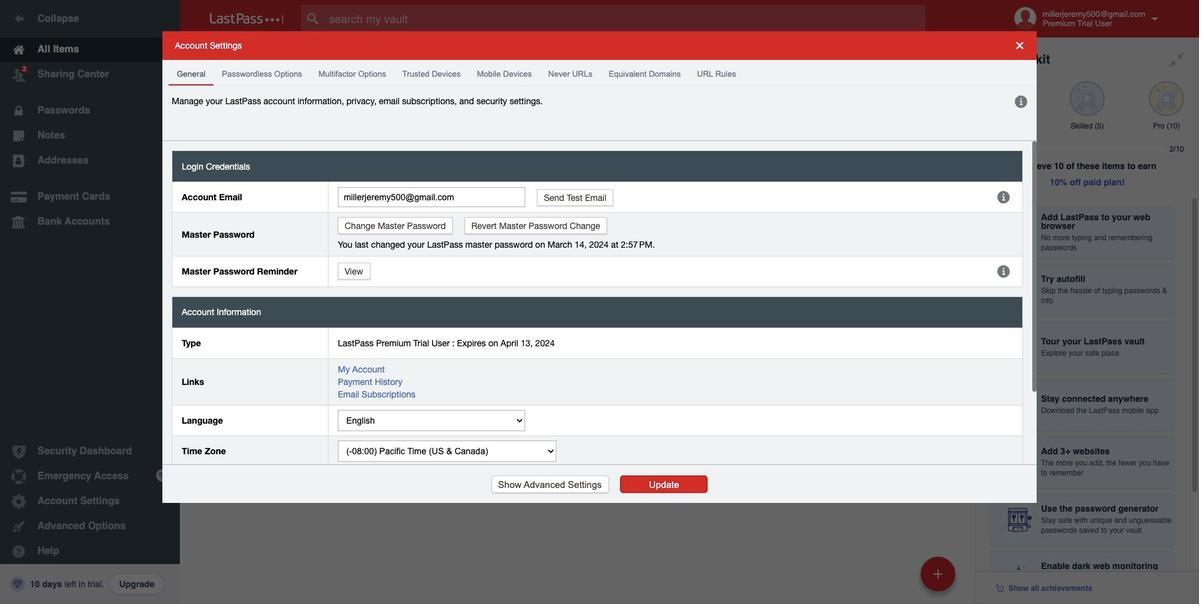 Task type: vqa. For each thing, say whether or not it's contained in the screenshot.
"Search" 'Search Field'
yes



Task type: describe. For each thing, give the bounding box(es) containing it.
search my vault text field
[[301, 5, 950, 32]]

main navigation navigation
[[0, 0, 180, 605]]

vault options navigation
[[180, 37, 976, 75]]

lastpass image
[[210, 13, 284, 24]]

Search search field
[[301, 5, 950, 32]]

new item image
[[934, 570, 943, 579]]

new item navigation
[[916, 553, 963, 605]]



